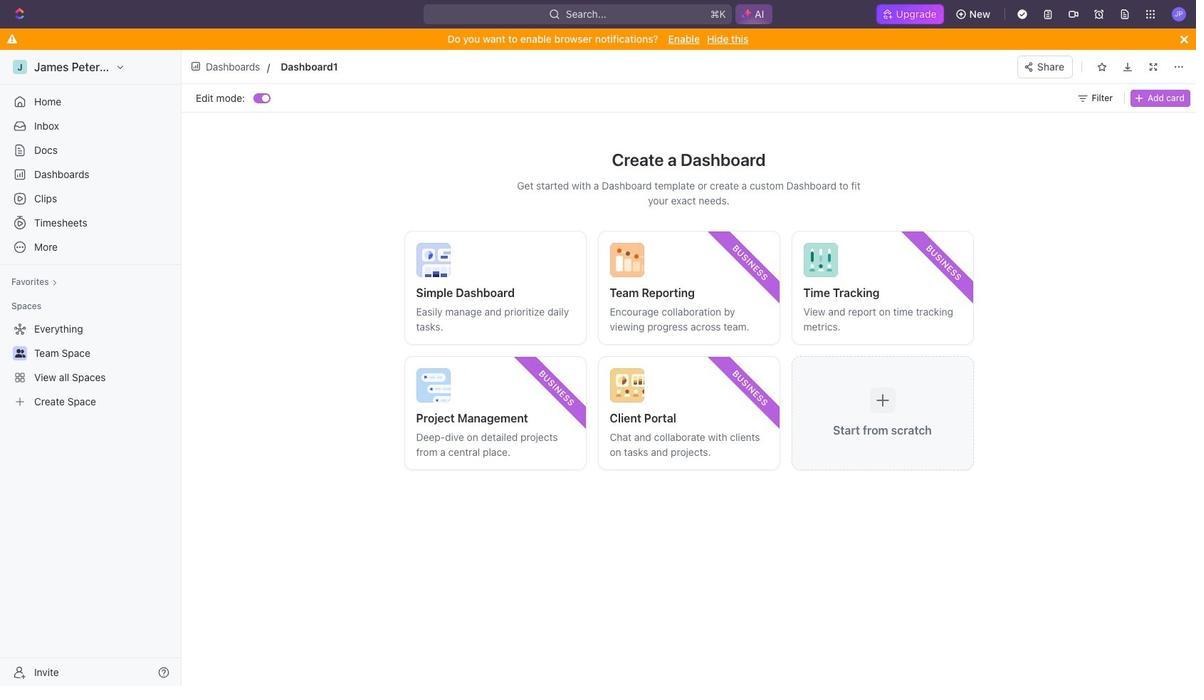 Task type: vqa. For each thing, say whether or not it's contained in the screenshot.
Team Reporting "icon"
yes



Task type: describe. For each thing, give the bounding box(es) containing it.
project management image
[[416, 368, 451, 402]]

sidebar navigation
[[0, 50, 185, 686]]

user group image
[[15, 349, 25, 358]]

time tracking image
[[804, 243, 838, 277]]



Task type: locate. For each thing, give the bounding box(es) containing it.
tree
[[6, 318, 175, 413]]

None text field
[[281, 58, 591, 76]]

team reporting image
[[610, 243, 644, 277]]

james peterson's workspace, , element
[[13, 60, 27, 74]]

tree inside sidebar navigation
[[6, 318, 175, 413]]

client portal image
[[610, 368, 644, 402]]

simple dashboard image
[[416, 243, 451, 277]]



